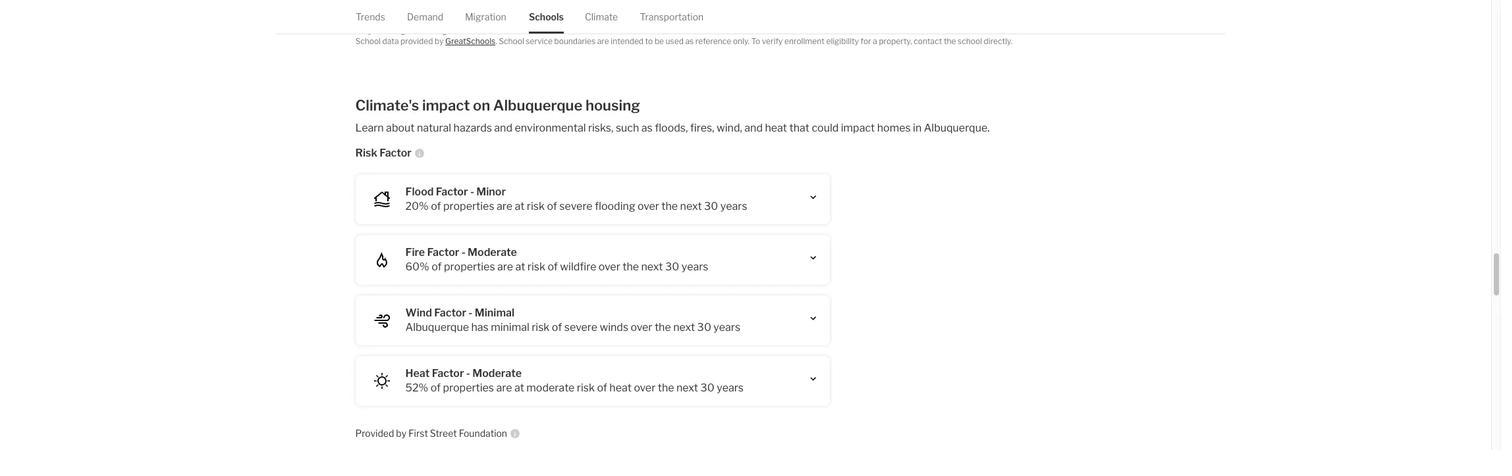 Task type: describe. For each thing, give the bounding box(es) containing it.
migration
[[465, 11, 506, 22]]

fires,
[[690, 122, 715, 134]]

for
[[861, 36, 871, 46]]

properties for heat
[[443, 382, 494, 395]]

fire factor - moderate 60% of properties are at risk of wildfire over the next 30 years
[[406, 246, 709, 273]]

school
[[958, 36, 982, 46]]

demand link
[[407, 0, 443, 34]]

intended
[[611, 36, 644, 46]]

in
[[913, 122, 922, 134]]

years inside "heat factor - moderate 52% of properties are at moderate        risk of heat over the next 30 years"
[[717, 382, 744, 395]]

directly.
[[984, 36, 1013, 46]]

0 horizontal spatial as
[[642, 122, 653, 134]]

risk inside fire factor - moderate 60% of properties are at risk of wildfire over the next 30 years
[[528, 261, 546, 273]]

factor for fire
[[427, 246, 459, 259]]

schools.
[[454, 26, 484, 35]]

of up fire factor - moderate 60% of properties are at risk of wildfire over the next 30 years
[[547, 200, 557, 213]]

next inside fire factor - moderate 60% of properties are at risk of wildfire over the next 30 years
[[641, 261, 663, 273]]

the inside wind factor - minimal albuquerque has minimal risk of severe winds over the next 30 years
[[655, 321, 671, 334]]

climate's
[[355, 97, 419, 114]]

enrollment
[[785, 36, 825, 46]]

schools link
[[529, 0, 564, 34]]

natural
[[417, 122, 451, 134]]

flooding
[[595, 200, 636, 213]]

floods,
[[655, 122, 688, 134]]

2 and from the left
[[745, 122, 763, 134]]

only.
[[733, 36, 750, 46]]

wind
[[406, 307, 432, 319]]

environmental
[[515, 122, 586, 134]]

the inside "heat factor - moderate 52% of properties are at moderate        risk of heat over the next 30 years"
[[658, 382, 674, 395]]

climate
[[585, 11, 618, 22]]

used
[[666, 36, 684, 46]]

albuquerque inside wind factor - minimal albuquerque has minimal risk of severe winds over the next 30 years
[[406, 321, 469, 334]]

learn about natural hazards and environmental risks, such as floods, fires, wind, and heat that      could impact homes in albuquerque.
[[355, 122, 990, 134]]

0 vertical spatial albuquerque
[[493, 97, 583, 114]]

wildfire
[[560, 261, 597, 273]]

years inside fire factor - moderate 60% of properties are at risk of wildfire over the next 30 years
[[682, 261, 709, 273]]

showing
[[374, 26, 406, 35]]

school data provided by greatschools . school service boundaries are intended to be used as reference only. to verify enrollment eligibility for a property, contact the school directly.
[[355, 36, 1013, 46]]

- for 52%
[[466, 367, 470, 380]]

demand
[[407, 11, 443, 22]]

provided
[[401, 36, 433, 46]]

1 horizontal spatial heat
[[765, 122, 787, 134]]

severe inside wind factor - minimal albuquerque has minimal risk of severe winds over the next 30 years
[[564, 321, 598, 334]]

fire
[[406, 246, 425, 259]]

could
[[812, 122, 839, 134]]

1 and from the left
[[494, 122, 513, 134]]

minimal
[[491, 321, 530, 334]]

risk inside flood factor - minor 20% of properties are at risk of severe flooding over the next 30 years
[[527, 200, 545, 213]]

over inside "heat factor - moderate 52% of properties are at moderate        risk of heat over the next 30 years"
[[634, 382, 656, 395]]

eligibility
[[827, 36, 859, 46]]

verify
[[762, 36, 783, 46]]

next inside "heat factor - moderate 52% of properties are at moderate        risk of heat over the next 30 years"
[[677, 382, 698, 395]]

moderate
[[527, 382, 575, 395]]

1 horizontal spatial as
[[686, 36, 694, 46]]

data
[[382, 36, 399, 46]]

risk inside "heat factor - moderate 52% of properties are at moderate        risk of heat over the next 30 years"
[[577, 382, 595, 395]]

wind factor - minimal albuquerque has minimal risk of severe winds over the next 30 years
[[406, 307, 741, 334]]

of right 5 at the left top of page
[[414, 26, 422, 35]]

factor for wind
[[434, 307, 466, 319]]

only showing 5 of         26 high schools.
[[355, 26, 484, 35]]

flood factor - minor 20% of properties are at risk of severe flooding over the next 30 years
[[406, 186, 748, 213]]

the inside flood factor - minor 20% of properties are at risk of severe flooding over the next 30 years
[[662, 200, 678, 213]]

severe inside flood factor - minor 20% of properties are at risk of severe flooding over the next 30 years
[[560, 200, 593, 213]]

- for albuquerque
[[469, 307, 473, 319]]

moderate for risk
[[468, 246, 517, 259]]

housing
[[586, 97, 640, 114]]

greatschools
[[445, 36, 496, 46]]

trends link
[[355, 0, 385, 34]]

of inside wind factor - minimal albuquerque has minimal risk of severe winds over the next 30 years
[[552, 321, 562, 334]]

greatschools link
[[445, 36, 496, 46]]

1 vertical spatial by
[[396, 428, 407, 439]]

years inside wind factor - minimal albuquerque has minimal risk of severe winds over the next 30 years
[[714, 321, 741, 334]]

boundaries
[[554, 36, 596, 46]]

.
[[496, 36, 497, 46]]

are for wildfire
[[497, 261, 513, 273]]

of right moderate
[[597, 382, 607, 395]]

20%
[[406, 200, 429, 213]]

moderate for moderate
[[473, 367, 522, 380]]

trends
[[355, 11, 385, 22]]

next inside wind factor - minimal albuquerque has minimal risk of severe winds over the next 30 years
[[673, 321, 695, 334]]

years inside flood factor - minor 20% of properties are at risk of severe flooding over the next 30 years
[[721, 200, 748, 213]]



Task type: locate. For each thing, give the bounding box(es) containing it.
of right minimal
[[552, 321, 562, 334]]

next
[[680, 200, 702, 213], [641, 261, 663, 273], [673, 321, 695, 334], [677, 382, 698, 395]]

at inside fire factor - moderate 60% of properties are at risk of wildfire over the next 30 years
[[516, 261, 525, 273]]

and
[[494, 122, 513, 134], [745, 122, 763, 134]]

homes
[[877, 122, 911, 134]]

minor
[[477, 186, 506, 198]]

moderate down minor
[[468, 246, 517, 259]]

properties down minor
[[443, 200, 495, 213]]

severe
[[560, 200, 593, 213], [564, 321, 598, 334]]

- inside flood factor - minor 20% of properties are at risk of severe flooding over the next 30 years
[[470, 186, 474, 198]]

- inside fire factor - moderate 60% of properties are at risk of wildfire over the next 30 years
[[462, 246, 466, 259]]

0 vertical spatial as
[[686, 36, 694, 46]]

risk inside wind factor - minimal albuquerque has minimal risk of severe winds over the next 30 years
[[532, 321, 550, 334]]

are inside fire factor - moderate 60% of properties are at risk of wildfire over the next 30 years
[[497, 261, 513, 273]]

by left "first"
[[396, 428, 407, 439]]

- up 'has' on the bottom
[[469, 307, 473, 319]]

risk factor
[[355, 147, 412, 159]]

properties inside flood factor - minor 20% of properties are at risk of severe flooding over the next 30 years
[[443, 200, 495, 213]]

factor down 'about'
[[380, 147, 412, 159]]

risks,
[[588, 122, 614, 134]]

severe left flooding
[[560, 200, 593, 213]]

impact up natural
[[422, 97, 470, 114]]

30 inside flood factor - minor 20% of properties are at risk of severe flooding over the next 30 years
[[704, 200, 718, 213]]

heat left that
[[765, 122, 787, 134]]

1 horizontal spatial school
[[499, 36, 524, 46]]

are for severe
[[497, 200, 513, 213]]

factor right flood
[[436, 186, 468, 198]]

5
[[408, 26, 413, 35]]

properties inside fire factor - moderate 60% of properties are at risk of wildfire over the next 30 years
[[444, 261, 495, 273]]

years
[[721, 200, 748, 213], [682, 261, 709, 273], [714, 321, 741, 334], [717, 382, 744, 395]]

0 horizontal spatial albuquerque
[[406, 321, 469, 334]]

albuquerque down the wind
[[406, 321, 469, 334]]

street
[[430, 428, 457, 439]]

learn
[[355, 122, 384, 134]]

0 vertical spatial by
[[435, 36, 444, 46]]

albuquerque
[[493, 97, 583, 114], [406, 321, 469, 334]]

0 vertical spatial at
[[515, 200, 525, 213]]

at for severe
[[515, 200, 525, 213]]

30
[[704, 200, 718, 213], [665, 261, 679, 273], [697, 321, 712, 334], [701, 382, 715, 395]]

0 vertical spatial properties
[[443, 200, 495, 213]]

impact right could
[[841, 122, 875, 134]]

2 vertical spatial at
[[515, 382, 524, 395]]

school down only
[[355, 36, 381, 46]]

1 vertical spatial at
[[516, 261, 525, 273]]

over inside wind factor - minimal albuquerque has minimal risk of severe winds over the next 30 years
[[631, 321, 653, 334]]

at for wildfire
[[516, 261, 525, 273]]

heat
[[406, 367, 430, 380]]

of left wildfire
[[548, 261, 558, 273]]

reference
[[696, 36, 732, 46]]

0 vertical spatial heat
[[765, 122, 787, 134]]

climate's impact on albuquerque housing
[[355, 97, 640, 114]]

transportation
[[640, 11, 704, 22]]

over inside fire factor - moderate 60% of properties are at risk of wildfire over the next 30 years
[[599, 261, 621, 273]]

only
[[355, 26, 373, 35]]

be
[[655, 36, 664, 46]]

severe left winds
[[564, 321, 598, 334]]

factor inside fire factor - moderate 60% of properties are at risk of wildfire over the next 30 years
[[427, 246, 459, 259]]

at up fire factor - moderate 60% of properties are at risk of wildfire over the next 30 years
[[515, 200, 525, 213]]

risk right minimal
[[532, 321, 550, 334]]

factor right 'heat'
[[432, 367, 464, 380]]

heat down winds
[[610, 382, 632, 395]]

next inside flood factor - minor 20% of properties are at risk of severe flooding over the next 30 years
[[680, 200, 702, 213]]

1 vertical spatial properties
[[444, 261, 495, 273]]

- inside wind factor - minimal albuquerque has minimal risk of severe winds over the next 30 years
[[469, 307, 473, 319]]

0 horizontal spatial by
[[396, 428, 407, 439]]

risk up fire factor - moderate 60% of properties are at risk of wildfire over the next 30 years
[[527, 200, 545, 213]]

1 vertical spatial moderate
[[473, 367, 522, 380]]

60%
[[406, 261, 429, 273]]

factor for heat
[[432, 367, 464, 380]]

has
[[471, 321, 489, 334]]

26
[[424, 26, 434, 35]]

minimal
[[475, 307, 515, 319]]

hazards
[[454, 122, 492, 134]]

schools
[[529, 11, 564, 22]]

30 inside wind factor - minimal albuquerque has minimal risk of severe winds over the next 30 years
[[697, 321, 712, 334]]

are inside "heat factor - moderate 52% of properties are at moderate        risk of heat over the next 30 years"
[[496, 382, 512, 395]]

1 vertical spatial as
[[642, 122, 653, 134]]

wind,
[[717, 122, 742, 134]]

properties inside "heat factor - moderate 52% of properties are at moderate        risk of heat over the next 30 years"
[[443, 382, 494, 395]]

- right fire
[[462, 246, 466, 259]]

- inside "heat factor - moderate 52% of properties are at moderate        risk of heat over the next 30 years"
[[466, 367, 470, 380]]

high
[[436, 26, 452, 35]]

1 horizontal spatial impact
[[841, 122, 875, 134]]

on
[[473, 97, 490, 114]]

climate link
[[585, 0, 618, 34]]

properties for flood
[[443, 200, 495, 213]]

a
[[873, 36, 878, 46]]

albuquerque up 'environmental'
[[493, 97, 583, 114]]

by down high
[[435, 36, 444, 46]]

of right 20%
[[431, 200, 441, 213]]

of
[[414, 26, 422, 35], [431, 200, 441, 213], [547, 200, 557, 213], [432, 261, 442, 273], [548, 261, 558, 273], [552, 321, 562, 334], [431, 382, 441, 395], [597, 382, 607, 395]]

are
[[597, 36, 609, 46], [497, 200, 513, 213], [497, 261, 513, 273], [496, 382, 512, 395]]

provided
[[355, 428, 394, 439]]

and right wind,
[[745, 122, 763, 134]]

1 vertical spatial impact
[[841, 122, 875, 134]]

1 horizontal spatial and
[[745, 122, 763, 134]]

at
[[515, 200, 525, 213], [516, 261, 525, 273], [515, 382, 524, 395]]

0 horizontal spatial impact
[[422, 97, 470, 114]]

heat factor - moderate 52% of properties are at moderate        risk of heat over the next 30 years
[[406, 367, 744, 395]]

-
[[470, 186, 474, 198], [462, 246, 466, 259], [469, 307, 473, 319], [466, 367, 470, 380]]

risk
[[355, 147, 377, 159]]

- for 20%
[[470, 186, 474, 198]]

properties right the 60%
[[444, 261, 495, 273]]

factor for flood
[[436, 186, 468, 198]]

0 vertical spatial impact
[[422, 97, 470, 114]]

1 vertical spatial albuquerque
[[406, 321, 469, 334]]

over
[[638, 200, 659, 213], [599, 261, 621, 273], [631, 321, 653, 334], [634, 382, 656, 395]]

to
[[645, 36, 653, 46]]

moderate inside "heat factor - moderate 52% of properties are at moderate        risk of heat over the next 30 years"
[[473, 367, 522, 380]]

factor
[[380, 147, 412, 159], [436, 186, 468, 198], [427, 246, 459, 259], [434, 307, 466, 319], [432, 367, 464, 380]]

of right the 60%
[[432, 261, 442, 273]]

- for 60%
[[462, 246, 466, 259]]

are left intended at the top
[[597, 36, 609, 46]]

0 horizontal spatial and
[[494, 122, 513, 134]]

at for of
[[515, 382, 524, 395]]

are left moderate
[[496, 382, 512, 395]]

the
[[944, 36, 956, 46], [662, 200, 678, 213], [623, 261, 639, 273], [655, 321, 671, 334], [658, 382, 674, 395]]

properties
[[443, 200, 495, 213], [444, 261, 495, 273], [443, 382, 494, 395]]

flood
[[406, 186, 434, 198]]

factor right fire
[[427, 246, 459, 259]]

- left minor
[[470, 186, 474, 198]]

that
[[790, 122, 810, 134]]

winds
[[600, 321, 629, 334]]

school right .
[[499, 36, 524, 46]]

risk right moderate
[[577, 382, 595, 395]]

service
[[526, 36, 553, 46]]

to
[[752, 36, 761, 46]]

as right such
[[642, 122, 653, 134]]

2 vertical spatial properties
[[443, 382, 494, 395]]

by
[[435, 36, 444, 46], [396, 428, 407, 439]]

1 vertical spatial heat
[[610, 382, 632, 395]]

heat
[[765, 122, 787, 134], [610, 382, 632, 395]]

are down minor
[[497, 200, 513, 213]]

contact
[[914, 36, 942, 46]]

transportation link
[[640, 0, 704, 34]]

30 inside fire factor - moderate 60% of properties are at risk of wildfire over the next 30 years
[[665, 261, 679, 273]]

factor for risk
[[380, 147, 412, 159]]

properties for fire
[[444, 261, 495, 273]]

of right 52%
[[431, 382, 441, 395]]

0 vertical spatial moderate
[[468, 246, 517, 259]]

foundation
[[459, 428, 507, 439]]

at left wildfire
[[516, 261, 525, 273]]

about
[[386, 122, 415, 134]]

30 inside "heat factor - moderate 52% of properties are at moderate        risk of heat over the next 30 years"
[[701, 382, 715, 395]]

property,
[[879, 36, 912, 46]]

moderate inside fire factor - moderate 60% of properties are at risk of wildfire over the next 30 years
[[468, 246, 517, 259]]

provided by first street foundation
[[355, 428, 507, 439]]

factor right the wind
[[434, 307, 466, 319]]

such
[[616, 122, 639, 134]]

first
[[409, 428, 428, 439]]

heat inside "heat factor - moderate 52% of properties are at moderate        risk of heat over the next 30 years"
[[610, 382, 632, 395]]

1 horizontal spatial albuquerque
[[493, 97, 583, 114]]

0 vertical spatial severe
[[560, 200, 593, 213]]

as right the used
[[686, 36, 694, 46]]

properties up foundation
[[443, 382, 494, 395]]

school
[[355, 36, 381, 46], [499, 36, 524, 46]]

risk
[[527, 200, 545, 213], [528, 261, 546, 273], [532, 321, 550, 334], [577, 382, 595, 395]]

moderate
[[468, 246, 517, 259], [473, 367, 522, 380]]

factor inside "heat factor - moderate 52% of properties are at moderate        risk of heat over the next 30 years"
[[432, 367, 464, 380]]

1 school from the left
[[355, 36, 381, 46]]

0 horizontal spatial heat
[[610, 382, 632, 395]]

factor inside flood factor - minor 20% of properties are at risk of severe flooding over the next 30 years
[[436, 186, 468, 198]]

moderate down minimal
[[473, 367, 522, 380]]

factor inside wind factor - minimal albuquerque has minimal risk of severe winds over the next 30 years
[[434, 307, 466, 319]]

1 horizontal spatial by
[[435, 36, 444, 46]]

- right 'heat'
[[466, 367, 470, 380]]

2 school from the left
[[499, 36, 524, 46]]

at inside "heat factor - moderate 52% of properties are at moderate        risk of heat over the next 30 years"
[[515, 382, 524, 395]]

are for of
[[496, 382, 512, 395]]

risk left wildfire
[[528, 261, 546, 273]]

and down climate's impact on albuquerque housing
[[494, 122, 513, 134]]

over inside flood factor - minor 20% of properties are at risk of severe flooding over the next 30 years
[[638, 200, 659, 213]]

at inside flood factor - minor 20% of properties are at risk of severe flooding over the next 30 years
[[515, 200, 525, 213]]

albuquerque.
[[924, 122, 990, 134]]

are up minimal
[[497, 261, 513, 273]]

at left moderate
[[515, 382, 524, 395]]

migration link
[[465, 0, 506, 34]]

1 vertical spatial severe
[[564, 321, 598, 334]]

0 horizontal spatial school
[[355, 36, 381, 46]]

the inside fire factor - moderate 60% of properties are at risk of wildfire over the next 30 years
[[623, 261, 639, 273]]

are inside flood factor - minor 20% of properties are at risk of severe flooding over the next 30 years
[[497, 200, 513, 213]]

52%
[[406, 382, 428, 395]]



Task type: vqa. For each thing, say whether or not it's contained in the screenshot.
349K
no



